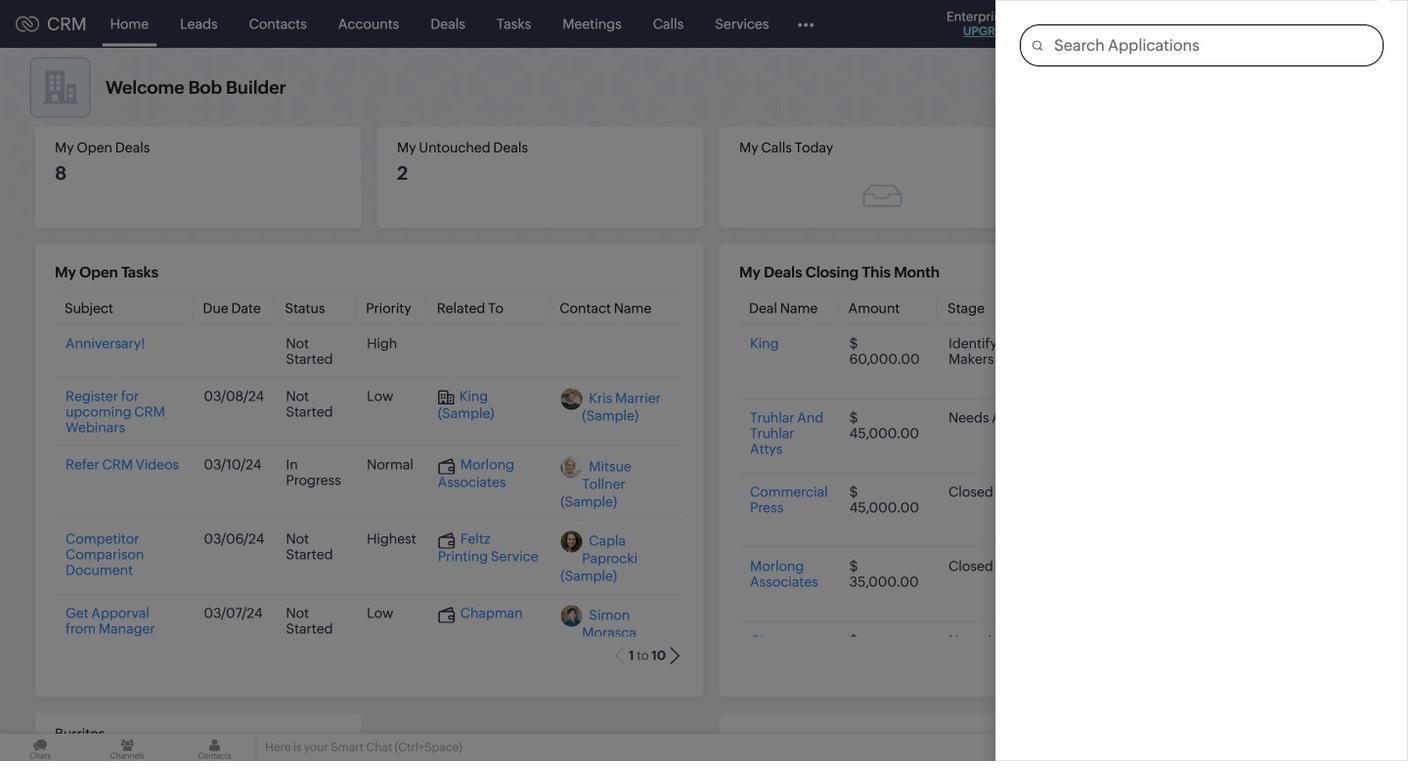 Task type: vqa. For each thing, say whether or not it's contained in the screenshot.
ENTERPRISE-TRIAL UPGRADE
no



Task type: describe. For each thing, give the bounding box(es) containing it.
calendar image
[[1201, 16, 1218, 32]]

search element
[[1112, 0, 1152, 48]]

logo image
[[16, 16, 39, 32]]

signals element
[[1152, 0, 1189, 48]]



Task type: locate. For each thing, give the bounding box(es) containing it.
chats image
[[0, 734, 80, 762]]

contacts image
[[174, 734, 255, 762]]

signals image
[[1164, 16, 1178, 32]]

create menu image
[[1076, 12, 1100, 36]]

search image
[[1124, 16, 1140, 32]]

Search Applications text field
[[1043, 25, 1383, 65]]

profile image
[[1320, 8, 1352, 40]]

channels image
[[87, 734, 168, 762]]

create menu element
[[1064, 0, 1112, 47]]

profile element
[[1309, 0, 1363, 47]]



